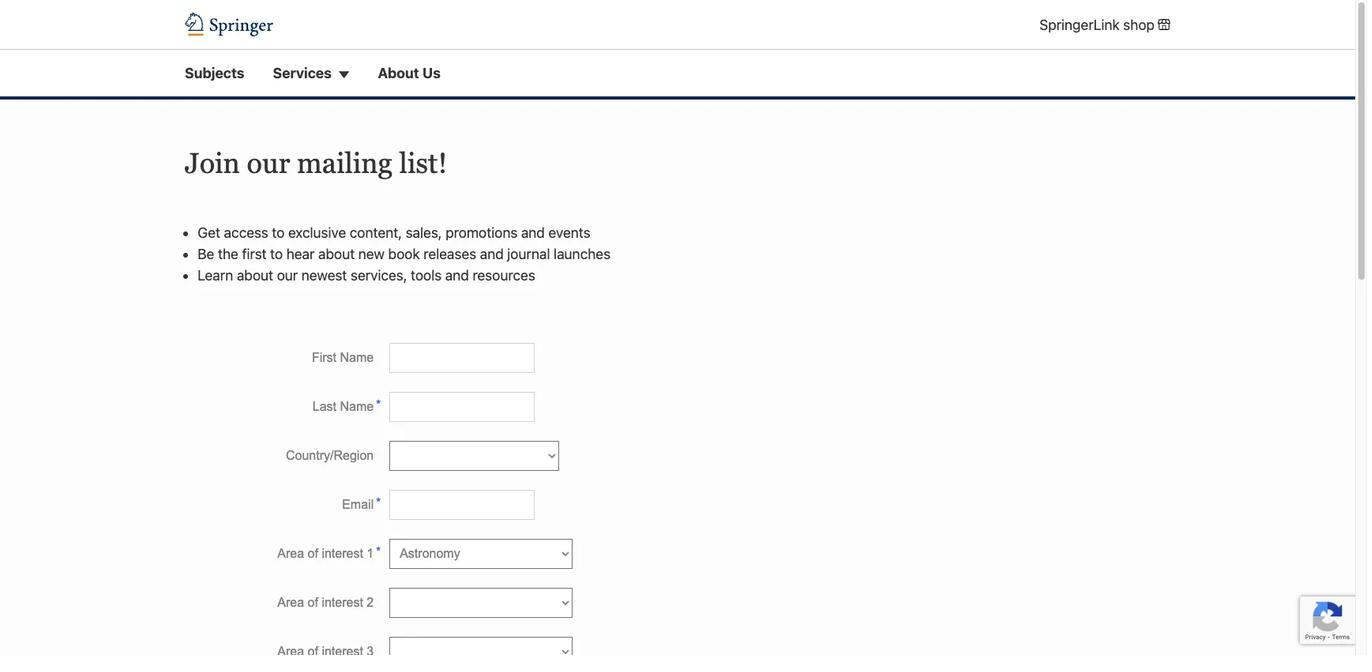 Task type: locate. For each thing, give the bounding box(es) containing it.
about up the newest
[[318, 246, 355, 262]]

services
[[273, 65, 332, 82]]

about down first
[[237, 267, 273, 283]]

0 vertical spatial and
[[521, 224, 545, 241]]

interest left the "2"
[[322, 596, 363, 609]]

0 vertical spatial about
[[318, 246, 355, 262]]

new
[[359, 246, 385, 262]]

0 horizontal spatial and
[[445, 267, 469, 283]]

1 area from the top
[[278, 547, 304, 560]]

join
[[185, 147, 240, 180]]

1 vertical spatial name
[[340, 400, 374, 413]]

the
[[218, 246, 239, 262]]

journal
[[508, 246, 550, 262]]

exclusive
[[288, 224, 346, 241]]

be
[[198, 246, 214, 262]]

area of interest 1
[[278, 547, 374, 560]]

about
[[318, 246, 355, 262], [237, 267, 273, 283]]

area down "area of interest 1"
[[278, 596, 304, 609]]

2 name from the top
[[340, 400, 374, 413]]

email
[[342, 498, 374, 511]]

interest
[[322, 547, 363, 560], [322, 596, 363, 609]]

name right "last"
[[340, 400, 374, 413]]

of for area of interest 2
[[308, 596, 318, 609]]

subjects link
[[185, 63, 245, 84]]

2 vertical spatial and
[[445, 267, 469, 283]]

first name
[[312, 351, 374, 364]]

shop
[[1124, 16, 1155, 33]]

0 vertical spatial of
[[308, 547, 318, 560]]

0 vertical spatial area
[[278, 547, 304, 560]]

1 interest from the top
[[322, 547, 363, 560]]

learn
[[198, 267, 233, 283]]

1 vertical spatial and
[[480, 246, 504, 262]]

1 vertical spatial area
[[278, 596, 304, 609]]

of up area of interest 2
[[308, 547, 318, 560]]

area up area of interest 2
[[278, 547, 304, 560]]

1 horizontal spatial about
[[318, 246, 355, 262]]

2 horizontal spatial and
[[521, 224, 545, 241]]

our right join
[[247, 147, 290, 180]]

of down "area of interest 1"
[[308, 596, 318, 609]]

springer home image
[[185, 13, 273, 37]]

1 vertical spatial about
[[237, 267, 273, 283]]

0 vertical spatial our
[[247, 147, 290, 180]]

and
[[521, 224, 545, 241], [480, 246, 504, 262], [445, 267, 469, 283]]

interest left 1
[[322, 547, 363, 560]]

area of interest 2
[[278, 596, 374, 609]]

area
[[278, 547, 304, 560], [278, 596, 304, 609]]

to
[[272, 224, 285, 241], [270, 246, 283, 262]]

area for area of interest 1
[[278, 547, 304, 560]]

and down releases
[[445, 267, 469, 283]]

0 vertical spatial to
[[272, 224, 285, 241]]

2
[[367, 596, 374, 609]]

to right "access"
[[272, 224, 285, 241]]

and down promotions
[[480, 246, 504, 262]]

2 area from the top
[[278, 596, 304, 609]]

interest for 1
[[322, 547, 363, 560]]

services,
[[351, 267, 407, 283]]

2 interest from the top
[[322, 596, 363, 609]]

country/region
[[286, 449, 374, 462]]

mailing
[[297, 147, 393, 180]]

our inside the get access to exclusive content, sales, promotions and events be the first to hear about new book releases and journal launches learn about our newest services, tools and resources
[[277, 267, 298, 283]]

2 of from the top
[[308, 596, 318, 609]]

1 vertical spatial interest
[[322, 596, 363, 609]]

our
[[247, 147, 290, 180], [277, 267, 298, 283]]

name for last name
[[340, 400, 374, 413]]

name for first name
[[340, 351, 374, 364]]

name right first
[[340, 351, 374, 364]]

name
[[340, 351, 374, 364], [340, 400, 374, 413]]

releases
[[424, 246, 477, 262]]

First Name text field
[[390, 343, 535, 373]]

1 vertical spatial our
[[277, 267, 298, 283]]

our down hear
[[277, 267, 298, 283]]

access
[[224, 224, 268, 241]]

newest
[[302, 267, 347, 283]]

0 horizontal spatial about
[[237, 267, 273, 283]]

1 name from the top
[[340, 351, 374, 364]]

sales,
[[406, 224, 442, 241]]

springerlink shop link
[[1040, 14, 1171, 35]]

1 of from the top
[[308, 547, 318, 560]]

first
[[312, 351, 337, 364]]

0 vertical spatial name
[[340, 351, 374, 364]]

hear
[[287, 246, 315, 262]]

last name
[[313, 400, 374, 413]]

1 vertical spatial to
[[270, 246, 283, 262]]

1 vertical spatial of
[[308, 596, 318, 609]]

0 vertical spatial interest
[[322, 547, 363, 560]]

to right first
[[270, 246, 283, 262]]

of
[[308, 547, 318, 560], [308, 596, 318, 609]]

launches
[[554, 246, 611, 262]]

about
[[378, 65, 419, 82]]

1 horizontal spatial and
[[480, 246, 504, 262]]

and up 'journal'
[[521, 224, 545, 241]]



Task type: describe. For each thing, give the bounding box(es) containing it.
join our mailing list!
[[185, 147, 448, 180]]

get access to exclusive content, sales, promotions and events be the first to hear about new book releases and journal launches learn about our newest services, tools and resources
[[198, 224, 611, 283]]

about us
[[378, 65, 441, 82]]

get
[[198, 224, 220, 241]]

events
[[549, 224, 591, 241]]

content,
[[350, 224, 402, 241]]

Last Name text field
[[390, 392, 535, 422]]

book
[[388, 246, 420, 262]]

about us link
[[378, 63, 441, 84]]

tools
[[411, 267, 442, 283]]

last
[[313, 400, 337, 413]]

subjects
[[185, 65, 245, 82]]

first
[[242, 246, 267, 262]]

list!
[[400, 147, 448, 180]]

1
[[367, 547, 374, 560]]

area for area of interest 2
[[278, 596, 304, 609]]

springerlink
[[1040, 16, 1120, 33]]

of for area of interest 1
[[308, 547, 318, 560]]

springerlink shop
[[1040, 16, 1155, 33]]

promotions
[[446, 224, 518, 241]]

services button
[[273, 63, 350, 84]]

us
[[423, 65, 441, 82]]

interest for 2
[[322, 596, 363, 609]]

resources
[[473, 267, 536, 283]]

Email email field
[[390, 490, 535, 520]]



